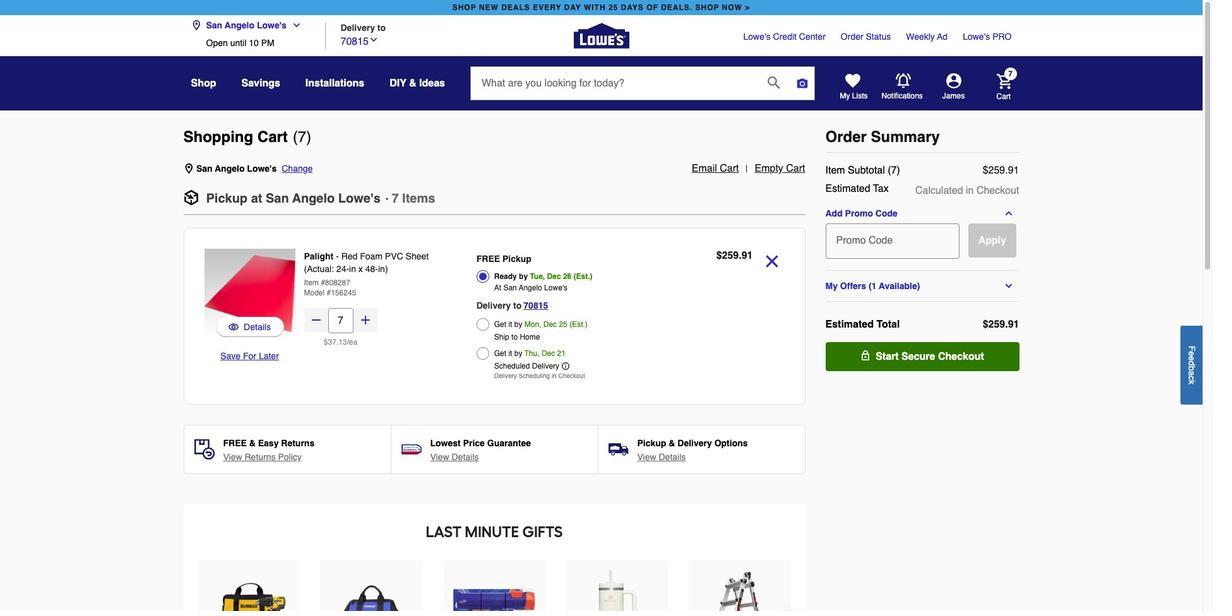 Task type: vqa. For each thing, say whether or not it's contained in the screenshot.
San Angelo Lowe's
yes



Task type: describe. For each thing, give the bounding box(es) containing it.
bullet image
[[386, 198, 388, 200]]

shop button
[[191, 72, 216, 95]]

checkout for start secure checkout
[[939, 351, 985, 363]]

weekly ad
[[907, 32, 948, 42]]

installations
[[306, 78, 365, 89]]

price
[[463, 438, 485, 448]]

cart for empty cart
[[787, 163, 806, 174]]

cart for email cart
[[720, 163, 739, 174]]

tue,
[[530, 272, 545, 281]]

order for order status
[[841, 32, 864, 42]]

view details link for details
[[430, 451, 479, 464]]

angelo down tue, on the left top of page
[[519, 284, 542, 292]]

summary
[[871, 128, 940, 146]]

pro
[[993, 32, 1012, 42]]

dec for 25
[[544, 320, 557, 329]]

(1
[[869, 281, 877, 291]]

email cart button
[[692, 161, 739, 176]]

1 shop from the left
[[453, 3, 477, 12]]

calculated in checkout
[[916, 185, 1020, 196]]

259 for estimated total
[[989, 319, 1006, 330]]

)
[[306, 128, 312, 146]]

of
[[647, 3, 659, 12]]

37
[[328, 338, 337, 347]]

email cart
[[692, 163, 739, 174]]

my lists
[[840, 92, 868, 100]]

save for later button
[[221, 350, 279, 363]]

angelo inside the san angelo lowe's button
[[225, 20, 255, 30]]

save
[[221, 351, 241, 361]]

k
[[1187, 380, 1198, 385]]

san angelo lowe's button
[[191, 13, 307, 38]]

promo
[[846, 208, 874, 219]]

order status link
[[841, 30, 891, 43]]

mon,
[[525, 320, 542, 329]]

cart down lowe's home improvement cart icon
[[997, 92, 1011, 101]]

2 e from the top
[[1187, 356, 1198, 361]]

shop
[[191, 78, 216, 89]]

lowe's pro link
[[963, 30, 1012, 43]]

deals.
[[661, 3, 693, 12]]

ship to home
[[494, 333, 540, 342]]

#156245
[[327, 289, 356, 298]]

at san angelo lowe's
[[494, 284, 568, 292]]

f e e d b a c k button
[[1181, 326, 1203, 405]]

tax
[[874, 183, 889, 195]]

0 vertical spatial 70815 button
[[341, 33, 379, 49]]

chevron up image
[[1004, 208, 1014, 219]]

13
[[339, 338, 347, 347]]

james
[[943, 92, 965, 100]]

my offers (1 available) link
[[826, 281, 1020, 291]]

pickup for pickup at san angelo lowe's
[[206, 191, 248, 206]]

lowe's home improvement lists image
[[845, 73, 861, 88]]

1 vertical spatial pickup
[[503, 254, 532, 264]]

gifts
[[523, 523, 563, 541]]

change link
[[282, 162, 313, 175]]

get it by mon, dec 25 (est.)
[[494, 320, 588, 329]]

2 shop from the left
[[696, 3, 720, 12]]

delivery inside pickup & delivery options view details
[[678, 438, 712, 448]]

cart for shopping cart ( 7 )
[[258, 128, 288, 146]]

7 items
[[392, 191, 435, 206]]

plus image
[[359, 314, 372, 327]]

lowe's home improvement logo image
[[574, 8, 629, 63]]

lowe's inside button
[[257, 20, 287, 30]]

by for mon, dec 25
[[515, 320, 523, 329]]

san angelo lowe's change
[[196, 164, 313, 174]]

estimated tax
[[826, 183, 889, 195]]

$ 259 . 91 for estimated total
[[983, 319, 1020, 330]]

code
[[876, 208, 898, 219]]

weekly ad link
[[907, 30, 948, 43]]

weekly
[[907, 32, 935, 42]]

palight
[[304, 251, 334, 262]]

lowe's down 26
[[545, 284, 568, 292]]

7 for 7 items
[[392, 191, 399, 206]]

& for diy
[[409, 78, 417, 89]]

24-
[[337, 264, 349, 274]]

save for later
[[221, 351, 279, 361]]

view inside the "lowest price guarantee view details"
[[430, 452, 449, 462]]

by for thu, dec 21
[[515, 349, 523, 358]]

lowe's left bullet icon
[[338, 191, 381, 206]]

1 vertical spatial $ 259 . 91
[[717, 250, 753, 262]]

with
[[584, 3, 606, 12]]

free pickup
[[477, 254, 532, 264]]

f
[[1187, 346, 1198, 351]]

view for pickup & delivery options view details
[[638, 452, 657, 462]]

259 for item subtotal (7)
[[989, 165, 1006, 176]]

. up chevron up icon
[[1006, 165, 1009, 176]]

start secure checkout
[[876, 351, 985, 363]]

dewalt 20-volt max brushless drill (1-battery included, charger included and soft bag included) image
[[208, 570, 290, 611]]

25 inside shop new deals every day with 25 days of deals. shop now > link
[[609, 3, 619, 12]]

remove item image
[[761, 250, 784, 273]]

1 vertical spatial (est.)
[[570, 320, 588, 329]]

until
[[230, 38, 247, 48]]

lowe's inside "link"
[[963, 32, 991, 42]]

. down chevron down image
[[1006, 319, 1009, 330]]

item for item subtotal (7)
[[826, 165, 846, 176]]

48-
[[366, 264, 378, 274]]

savings
[[242, 78, 280, 89]]

$ 37 . 13 /ea
[[324, 338, 358, 347]]

at
[[494, 284, 502, 292]]

/ea
[[347, 338, 358, 347]]

2 horizontal spatial in
[[966, 185, 974, 196]]

later
[[259, 351, 279, 361]]

my for my lists
[[840, 92, 851, 100]]

#808287
[[321, 279, 350, 287]]

a
[[1187, 371, 1198, 376]]

1 vertical spatial location image
[[183, 164, 194, 174]]

minus image
[[310, 314, 322, 327]]

email
[[692, 163, 717, 174]]

notifications
[[882, 92, 923, 100]]

stanley quencher 30-fl oz stainless steel insulated tumbler image
[[576, 570, 659, 611]]

item for item #808287 model #156245
[[304, 279, 319, 287]]

pickup for pickup & delivery options view details
[[638, 438, 667, 448]]

view details link for view
[[638, 451, 686, 464]]

pickup at san angelo lowe's
[[206, 191, 381, 206]]

last minute gifts
[[426, 523, 563, 541]]

>
[[745, 3, 751, 12]]

estimated for estimated tax
[[826, 183, 871, 195]]

camera image
[[796, 77, 809, 90]]

(7)
[[888, 165, 901, 176]]

c
[[1187, 376, 1198, 380]]

x
[[359, 264, 363, 274]]

dec for 21
[[542, 349, 555, 358]]

minute
[[465, 523, 519, 541]]

san angelo lowe's
[[206, 20, 287, 30]]

it for thu,
[[509, 349, 513, 358]]

0 vertical spatial (est.)
[[574, 272, 593, 281]]

day
[[564, 3, 582, 12]]

savings button
[[242, 72, 280, 95]]

get for get it by thu, dec 21
[[494, 349, 507, 358]]

lowe's up the at
[[247, 164, 277, 174]]

Stepper number input field with increment and decrement buttons number field
[[328, 308, 353, 334]]

last
[[426, 523, 462, 541]]

1 vertical spatial 25
[[559, 320, 568, 329]]

san inside button
[[206, 20, 222, 30]]

estimated for estimated total
[[826, 319, 874, 330]]

order status
[[841, 32, 891, 42]]

scheduled delivery
[[494, 362, 560, 371]]



Task type: locate. For each thing, give the bounding box(es) containing it.
pickup inside pickup & delivery options view details
[[638, 438, 667, 448]]

start secure checkout button
[[826, 342, 1020, 371]]

delivery down at
[[477, 301, 511, 311]]

san up pickup image
[[196, 164, 213, 174]]

2 it from the top
[[509, 349, 513, 358]]

$ 259 . 91 left remove item icon
[[717, 250, 753, 262]]

0 horizontal spatial pickup
[[206, 191, 248, 206]]

estimated total
[[826, 319, 900, 330]]

0 vertical spatial $ 259 . 91
[[983, 165, 1020, 176]]

cart left (
[[258, 128, 288, 146]]

add promo code
[[826, 208, 898, 219]]

1 horizontal spatial chevron down image
[[369, 34, 379, 45]]

checkout right secure
[[939, 351, 985, 363]]

my left lists
[[840, 92, 851, 100]]

0 horizontal spatial 7
[[298, 128, 306, 146]]

item up estimated tax
[[826, 165, 846, 176]]

2 horizontal spatial details
[[659, 452, 686, 462]]

lowe's home improvement notification center image
[[896, 73, 911, 88]]

lists
[[853, 92, 868, 100]]

91 left remove item icon
[[742, 250, 753, 262]]

my offers (1 available)
[[826, 281, 921, 291]]

location image left the san angelo lowe's
[[191, 20, 201, 30]]

last minute gifts heading
[[196, 520, 793, 545]]

in right scheduling
[[552, 372, 557, 380]]

view
[[223, 452, 242, 462], [430, 452, 449, 462], [638, 452, 657, 462]]

chevron down image
[[1004, 281, 1014, 291]]

2 vertical spatial $ 259 . 91
[[983, 319, 1020, 330]]

& inside button
[[409, 78, 417, 89]]

2 view from the left
[[430, 452, 449, 462]]

checkout up chevron up icon
[[977, 185, 1020, 196]]

delivery for delivery to
[[341, 22, 375, 33]]

free up view returns policy link
[[223, 438, 247, 448]]

1 horizontal spatial 70815 button
[[524, 298, 548, 313]]

0 horizontal spatial 70815
[[341, 36, 369, 47]]

2 vertical spatial checkout
[[559, 372, 585, 380]]

location image
[[191, 20, 201, 30], [183, 164, 194, 174]]

diy & ideas
[[390, 78, 445, 89]]

1 vertical spatial my
[[826, 281, 838, 291]]

0 vertical spatial my
[[840, 92, 851, 100]]

secure image
[[861, 351, 871, 361]]

0 horizontal spatial 25
[[559, 320, 568, 329]]

angelo down shopping
[[215, 164, 245, 174]]

lowe's credit center
[[744, 32, 826, 42]]

0 horizontal spatial returns
[[245, 452, 276, 462]]

25 right with at the top
[[609, 3, 619, 12]]

add promo code link
[[826, 208, 1020, 219]]

shopping cart ( 7 )
[[183, 128, 312, 146]]

1 vertical spatial by
[[515, 320, 523, 329]]

$ 259 . 91 up 'calculated in checkout'
[[983, 165, 1020, 176]]

view returns policy link
[[223, 451, 302, 464]]

search image
[[768, 76, 781, 89]]

by left thu,
[[515, 349, 523, 358]]

lowe's left pro
[[963, 32, 991, 42]]

in inside red foam pvc sheet (actual: 24-in x 48-in)
[[349, 264, 356, 274]]

little giant ladders multi m14 14.3-ft reach type 1a- 300-lb load capacity telescoping multi-position ladder image
[[699, 570, 781, 611]]

& inside free & easy returns view returns policy
[[249, 438, 256, 448]]

delivery left 'options'
[[678, 438, 712, 448]]

san
[[206, 20, 222, 30], [196, 164, 213, 174], [266, 191, 289, 206], [504, 284, 517, 292]]

dec left 26
[[547, 272, 561, 281]]

details button
[[216, 317, 284, 337], [229, 321, 271, 334]]

delivery up installations button
[[341, 22, 375, 33]]

1 vertical spatial 91
[[742, 250, 753, 262]]

my left offers
[[826, 281, 838, 291]]

san down ready
[[504, 284, 517, 292]]

1 horizontal spatial shop
[[696, 3, 720, 12]]

sheet
[[406, 251, 429, 262]]

option group
[[477, 250, 652, 383]]

policy
[[278, 452, 302, 462]]

cart
[[997, 92, 1011, 101], [258, 128, 288, 146], [720, 163, 739, 174], [787, 163, 806, 174]]

1 view from the left
[[223, 452, 242, 462]]

delivery down scheduled in the left of the page
[[494, 372, 517, 380]]

cart right email
[[720, 163, 739, 174]]

91 for item subtotal (7)
[[1009, 165, 1020, 176]]

70815 down at san angelo lowe's
[[524, 301, 548, 311]]

0 horizontal spatial view details link
[[430, 451, 479, 464]]

empty cart
[[755, 163, 806, 174]]

2 estimated from the top
[[826, 319, 874, 330]]

estimated
[[826, 183, 871, 195], [826, 319, 874, 330]]

e up b
[[1187, 356, 1198, 361]]

0 horizontal spatial item
[[304, 279, 319, 287]]

1 horizontal spatial 25
[[609, 3, 619, 12]]

7 right bullet icon
[[392, 191, 399, 206]]

2 vertical spatial pickup
[[638, 438, 667, 448]]

2 view details link from the left
[[638, 451, 686, 464]]

estimated down item subtotal (7)
[[826, 183, 871, 195]]

(est.) right 26
[[574, 272, 593, 281]]

lowe's left the credit
[[744, 32, 771, 42]]

1 view details link from the left
[[430, 451, 479, 464]]

0 horizontal spatial 70815 button
[[341, 33, 379, 49]]

chevron down image inside the san angelo lowe's button
[[287, 20, 302, 30]]

Search Query text field
[[471, 67, 758, 100]]

0 vertical spatial it
[[509, 320, 513, 329]]

available)
[[879, 281, 921, 291]]

now
[[722, 3, 743, 12]]

. left /ea
[[337, 338, 339, 347]]

red
[[341, 251, 358, 262]]

lowest price guarantee view details
[[430, 438, 531, 462]]

2 vertical spatial to
[[512, 333, 518, 342]]

total
[[877, 319, 900, 330]]

1 horizontal spatial details
[[452, 452, 479, 462]]

chevron down image
[[287, 20, 302, 30], [369, 34, 379, 45]]

0 horizontal spatial my
[[826, 281, 838, 291]]

26
[[563, 272, 572, 281]]

0 horizontal spatial &
[[249, 438, 256, 448]]

returns up policy in the left bottom of the page
[[281, 438, 315, 448]]

free & easy returns view returns policy
[[223, 438, 315, 462]]

kobalt blue black polyester 12-in tool bag image
[[331, 570, 413, 611]]

get up ship
[[494, 320, 507, 329]]

0 vertical spatial 25
[[609, 3, 619, 12]]

delivery scheduling in checkout
[[494, 372, 585, 380]]

70815 button down at san angelo lowe's
[[524, 298, 548, 313]]

by up ship to home
[[515, 320, 523, 329]]

order up item subtotal (7)
[[826, 128, 867, 146]]

open until 10 pm
[[206, 38, 275, 48]]

view inside free & easy returns view returns policy
[[223, 452, 242, 462]]

san right the at
[[266, 191, 289, 206]]

calculated
[[916, 185, 964, 196]]

25 up "21"
[[559, 320, 568, 329]]

offers
[[841, 281, 867, 291]]

0 horizontal spatial chevron down image
[[287, 20, 302, 30]]

cart right empty
[[787, 163, 806, 174]]

. left remove item icon
[[739, 250, 742, 262]]

subtotal
[[848, 165, 885, 176]]

1 e from the top
[[1187, 351, 1198, 356]]

0 vertical spatial order
[[841, 32, 864, 42]]

1 horizontal spatial view
[[430, 452, 449, 462]]

model
[[304, 289, 325, 298]]

delivery up delivery scheduling in checkout
[[532, 362, 560, 371]]

secure
[[902, 351, 936, 363]]

item
[[826, 165, 846, 176], [304, 279, 319, 287]]

to
[[378, 22, 386, 33], [514, 301, 522, 311], [512, 333, 518, 342]]

1 horizontal spatial item
[[826, 165, 846, 176]]

ad
[[938, 32, 948, 42]]

1 horizontal spatial pickup
[[503, 254, 532, 264]]

0 vertical spatial 259
[[989, 165, 1006, 176]]

free inside free & easy returns view returns policy
[[223, 438, 247, 448]]

order left status
[[841, 32, 864, 42]]

2 horizontal spatial 7
[[1009, 70, 1013, 79]]

2 vertical spatial 91
[[1009, 319, 1020, 330]]

foam
[[360, 251, 383, 262]]

0 vertical spatial chevron down image
[[287, 20, 302, 30]]

259 left remove item icon
[[722, 250, 739, 262]]

item up model
[[304, 279, 319, 287]]

1 horizontal spatial in
[[552, 372, 557, 380]]

by
[[519, 272, 528, 281], [515, 320, 523, 329], [515, 349, 523, 358]]

1 horizontal spatial free
[[477, 254, 500, 264]]

delivery for delivery to 70815
[[477, 301, 511, 311]]

my lists link
[[840, 73, 868, 101]]

2 vertical spatial 259
[[989, 319, 1006, 330]]

(
[[293, 128, 298, 146]]

in left x
[[349, 264, 356, 274]]

empty cart button
[[755, 161, 806, 176]]

1 vertical spatial to
[[514, 301, 522, 311]]

259 down chevron down image
[[989, 319, 1006, 330]]

1 vertical spatial dec
[[544, 320, 557, 329]]

view for free & easy returns view returns policy
[[223, 452, 242, 462]]

checkout inside button
[[939, 351, 985, 363]]

shop new deals every day with 25 days of deals. shop now > link
[[450, 0, 753, 15]]

1 horizontal spatial 70815
[[524, 301, 548, 311]]

angelo down change link on the top of page
[[292, 191, 335, 206]]

1 horizontal spatial 7
[[392, 191, 399, 206]]

3 view from the left
[[638, 452, 657, 462]]

(est.) right mon,
[[570, 320, 588, 329]]

2 vertical spatial in
[[552, 372, 557, 380]]

it up ship to home
[[509, 320, 513, 329]]

location image up pickup image
[[183, 164, 194, 174]]

ready
[[494, 272, 517, 281]]

0 vertical spatial free
[[477, 254, 500, 264]]

2 vertical spatial dec
[[542, 349, 555, 358]]

returns down easy
[[245, 452, 276, 462]]

0 vertical spatial 7
[[1009, 70, 1013, 79]]

91 up chevron up icon
[[1009, 165, 1020, 176]]

0 vertical spatial dec
[[547, 272, 561, 281]]

0 vertical spatial to
[[378, 22, 386, 33]]

1 it from the top
[[509, 320, 513, 329]]

259 up 'calculated in checkout'
[[989, 165, 1006, 176]]

delivery
[[341, 22, 375, 33], [477, 301, 511, 311], [532, 362, 560, 371], [494, 372, 517, 380], [678, 438, 712, 448]]

it for mon,
[[509, 320, 513, 329]]

checkout down info icon
[[559, 372, 585, 380]]

details inside the "lowest price guarantee view details"
[[452, 452, 479, 462]]

deals
[[502, 3, 530, 12]]

91 for estimated total
[[1009, 319, 1020, 330]]

every
[[533, 3, 562, 12]]

pm
[[261, 38, 275, 48]]

dec right mon,
[[544, 320, 557, 329]]

start
[[876, 351, 899, 363]]

delivery for delivery scheduling in checkout
[[494, 372, 517, 380]]

7 up change link on the top of page
[[298, 128, 306, 146]]

1 vertical spatial order
[[826, 128, 867, 146]]

0 horizontal spatial shop
[[453, 3, 477, 12]]

91 down chevron down image
[[1009, 319, 1020, 330]]

shop left "now"
[[696, 3, 720, 12]]

ideas
[[419, 78, 445, 89]]

info image
[[562, 363, 570, 370]]

2 vertical spatial by
[[515, 349, 523, 358]]

get
[[494, 320, 507, 329], [494, 349, 507, 358]]

1 vertical spatial in
[[349, 264, 356, 274]]

0 vertical spatial get
[[494, 320, 507, 329]]

2 horizontal spatial &
[[669, 438, 675, 448]]

estimated up the secure image
[[826, 319, 874, 330]]

san up open
[[206, 20, 222, 30]]

e up d
[[1187, 351, 1198, 356]]

angelo up open until 10 pm
[[225, 20, 255, 30]]

0 vertical spatial estimated
[[826, 183, 871, 195]]

None text field
[[831, 224, 953, 251]]

items
[[402, 191, 435, 206]]

& left 'options'
[[669, 438, 675, 448]]

$
[[983, 165, 989, 176], [717, 250, 722, 262], [983, 319, 989, 330], [324, 338, 328, 347]]

free for free & easy returns view returns policy
[[223, 438, 247, 448]]

1 get from the top
[[494, 320, 507, 329]]

& right diy
[[409, 78, 417, 89]]

option group containing free pickup
[[477, 250, 652, 383]]

get it by thu, dec 21
[[494, 349, 566, 358]]

get down ship
[[494, 349, 507, 358]]

70815 button up installations
[[341, 33, 379, 49]]

1 horizontal spatial view details link
[[638, 451, 686, 464]]

2 vertical spatial 7
[[392, 191, 399, 206]]

2 horizontal spatial pickup
[[638, 438, 667, 448]]

scheduled
[[494, 362, 530, 371]]

it
[[509, 320, 513, 329], [509, 349, 513, 358]]

1 vertical spatial checkout
[[939, 351, 985, 363]]

None search field
[[471, 66, 815, 112]]

returns
[[281, 438, 315, 448], [245, 452, 276, 462]]

0 vertical spatial item
[[826, 165, 846, 176]]

1 vertical spatial chevron down image
[[369, 34, 379, 45]]

0 horizontal spatial details
[[244, 322, 271, 332]]

1 vertical spatial estimated
[[826, 319, 874, 330]]

7 down pro
[[1009, 70, 1013, 79]]

free up ready
[[477, 254, 500, 264]]

0 vertical spatial by
[[519, 272, 528, 281]]

shop new deals every day with 25 days of deals. shop now >
[[453, 3, 751, 12]]

item inside item #808287 model #156245
[[304, 279, 319, 287]]

dec left "21"
[[542, 349, 555, 358]]

item #808287 model #156245
[[304, 279, 356, 298]]

shop
[[453, 3, 477, 12], [696, 3, 720, 12]]

in right calculated
[[966, 185, 974, 196]]

& for free
[[249, 438, 256, 448]]

0 horizontal spatial in
[[349, 264, 356, 274]]

to for ship to home
[[512, 333, 518, 342]]

details inside pickup & delivery options view details
[[659, 452, 686, 462]]

to for delivery to
[[378, 22, 386, 33]]

1 vertical spatial 70815 button
[[524, 298, 548, 313]]

shop left new
[[453, 3, 477, 12]]

70815
[[341, 36, 369, 47], [524, 301, 548, 311]]

nerf 16in dog tennis ball blaster blue plastic bpa-free interactive image
[[453, 570, 536, 611]]

ship
[[494, 333, 510, 342]]

1 horizontal spatial my
[[840, 92, 851, 100]]

1 vertical spatial 259
[[722, 250, 739, 262]]

$ 259 . 91 down chevron down image
[[983, 319, 1020, 330]]

free for free pickup
[[477, 254, 500, 264]]

1 vertical spatial 70815
[[524, 301, 548, 311]]

1 estimated from the top
[[826, 183, 871, 195]]

1 vertical spatial item
[[304, 279, 319, 287]]

21
[[557, 349, 566, 358]]

70815 down the delivery to
[[341, 36, 369, 47]]

quickview image
[[229, 321, 239, 334]]

scheduling
[[519, 372, 550, 380]]

view inside pickup & delivery options view details
[[638, 452, 657, 462]]

new
[[479, 3, 499, 12]]

lowe's up pm
[[257, 20, 287, 30]]

1 vertical spatial get
[[494, 349, 507, 358]]

delivery to
[[341, 22, 386, 33]]

delivery to 70815
[[477, 301, 548, 311]]

2 horizontal spatial view
[[638, 452, 657, 462]]

0 vertical spatial 70815
[[341, 36, 369, 47]]

by up at san angelo lowe's
[[519, 272, 528, 281]]

empty
[[755, 163, 784, 174]]

pickup image
[[183, 190, 199, 205]]

my for my offers (1 available)
[[826, 281, 838, 291]]

get for get it by mon, dec 25 (est.)
[[494, 320, 507, 329]]

easy
[[258, 438, 279, 448]]

7
[[1009, 70, 1013, 79], [298, 128, 306, 146], [392, 191, 399, 206]]

installations button
[[306, 72, 365, 95]]

pickup & delivery options view details
[[638, 438, 748, 462]]

$ 259 . 91
[[983, 165, 1020, 176], [717, 250, 753, 262], [983, 319, 1020, 330]]

1 vertical spatial 7
[[298, 128, 306, 146]]

1 vertical spatial free
[[223, 438, 247, 448]]

location image inside the san angelo lowe's button
[[191, 20, 201, 30]]

0 vertical spatial pickup
[[206, 191, 248, 206]]

it up scheduled in the left of the page
[[509, 349, 513, 358]]

7 for 7
[[1009, 70, 1013, 79]]

0 horizontal spatial view
[[223, 452, 242, 462]]

0 vertical spatial returns
[[281, 438, 315, 448]]

1 horizontal spatial &
[[409, 78, 417, 89]]

red foam pvc sheet (actual: 24-in x 48-in) image
[[204, 249, 295, 340]]

lowe's home improvement cart image
[[997, 74, 1012, 89]]

order for order summary
[[826, 128, 867, 146]]

0 vertical spatial location image
[[191, 20, 201, 30]]

& left easy
[[249, 438, 256, 448]]

& inside pickup & delivery options view details
[[669, 438, 675, 448]]

1 vertical spatial it
[[509, 349, 513, 358]]

2 get from the top
[[494, 349, 507, 358]]

diy & ideas button
[[390, 72, 445, 95]]

palight -
[[304, 251, 341, 262]]

0 vertical spatial 91
[[1009, 165, 1020, 176]]

checkout for calculated in checkout
[[977, 185, 1020, 196]]

ready by tue, dec 26 (est.)
[[494, 272, 593, 281]]

0 horizontal spatial free
[[223, 438, 247, 448]]

0 vertical spatial checkout
[[977, 185, 1020, 196]]

& for pickup
[[669, 438, 675, 448]]

25
[[609, 3, 619, 12], [559, 320, 568, 329]]

lowe's
[[257, 20, 287, 30], [744, 32, 771, 42], [963, 32, 991, 42], [247, 164, 277, 174], [338, 191, 381, 206], [545, 284, 568, 292]]

1 horizontal spatial returns
[[281, 438, 315, 448]]

1 vertical spatial returns
[[245, 452, 276, 462]]

to for delivery to 70815
[[514, 301, 522, 311]]

add
[[826, 208, 843, 219]]

$ 259 . 91 for item subtotal (7)
[[983, 165, 1020, 176]]

0 vertical spatial in
[[966, 185, 974, 196]]



